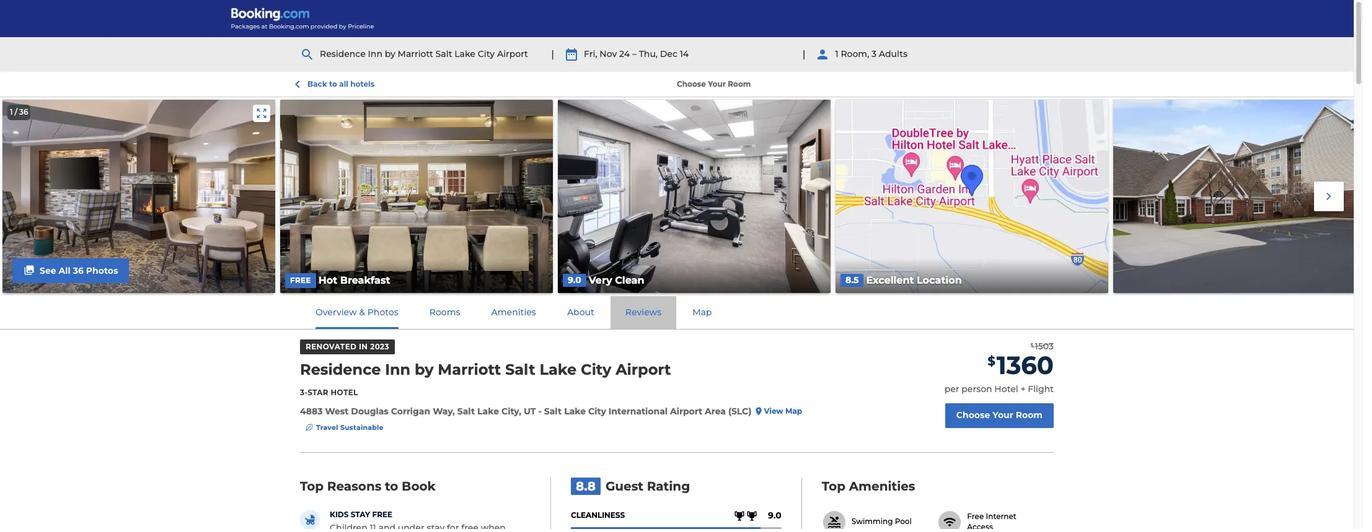 Task type: describe. For each thing, give the bounding box(es) containing it.
8.5
[[846, 275, 859, 286]]

0 vertical spatial by
[[385, 48, 395, 60]]

clean
[[615, 275, 644, 286]]

top for top amenities
[[822, 479, 846, 494]]

room inside choose your room button
[[1016, 410, 1043, 421]]

1 for 1 / 36
[[10, 107, 13, 117]]

excellent location
[[866, 275, 962, 286]]

adults
[[879, 48, 908, 60]]

internet
[[986, 512, 1017, 521]]

3
[[872, 48, 877, 60]]

1 horizontal spatial $
[[1031, 342, 1034, 348]]

very
[[589, 275, 612, 286]]

0 vertical spatial choose your room
[[677, 79, 751, 88]]

rooms
[[429, 307, 460, 318]]

booking.com packages image
[[231, 7, 375, 30]]

hot
[[319, 275, 337, 286]]

0 vertical spatial residence inn by marriott salt lake city airport
[[320, 48, 528, 60]]

about
[[567, 307, 594, 318]]

tab list containing overview & photos
[[300, 296, 727, 329]]

1 / 36 button
[[2, 100, 275, 293]]

see all 36 photos
[[40, 265, 118, 276]]

kids stay free
[[330, 510, 393, 519]]

+
[[1021, 384, 1026, 395]]

map inside tab list
[[693, 307, 712, 318]]

photos inside 'button'
[[86, 265, 118, 276]]

renovated
[[306, 342, 357, 351]]

0 horizontal spatial city
[[478, 48, 495, 60]]

map button
[[678, 296, 727, 329]]

1 horizontal spatial amenities
[[849, 479, 915, 494]]

hotels
[[350, 79, 375, 89]]

0 horizontal spatial free
[[290, 276, 311, 285]]

back
[[308, 79, 327, 89]]

hotel inside "$ 1503 $ 1360 per person hotel + flight"
[[995, 384, 1018, 395]]

rating
[[647, 479, 690, 494]]

all
[[339, 79, 348, 89]]

in
[[359, 342, 368, 351]]

view
[[764, 406, 783, 416]]

overview & photos button
[[301, 296, 413, 329]]

person
[[962, 384, 992, 395]]

overview
[[316, 307, 357, 318]]

free
[[967, 512, 984, 521]]

breakfast
[[340, 275, 390, 286]]

room,
[[841, 48, 869, 60]]

–
[[632, 48, 637, 60]]

1 / 36
[[10, 107, 28, 117]]

2 property building image from the left
[[1113, 100, 1363, 293]]

/
[[15, 107, 17, 117]]

fri, nov 24 – thu, dec 14
[[584, 48, 689, 60]]

travel
[[316, 423, 338, 432]]

0 vertical spatial your
[[708, 79, 726, 88]]

1 vertical spatial residence inn by marriott salt lake city airport
[[300, 361, 671, 379]]

cleanliness
[[571, 511, 625, 520]]

1 horizontal spatial marriott
[[438, 361, 501, 379]]

reasons
[[327, 479, 381, 494]]

1360
[[997, 351, 1054, 381]]

amenities inside button
[[491, 307, 536, 318]]

0 vertical spatial salt
[[436, 48, 452, 60]]

1 horizontal spatial salt
[[505, 361, 535, 379]]

overview & photos
[[316, 307, 398, 318]]

1 vertical spatial airport
[[616, 361, 671, 379]]

top reasons to book
[[300, 479, 436, 494]]

top for top reasons to book
[[300, 479, 324, 494]]

reviews button
[[611, 296, 676, 329]]

view map
[[764, 406, 802, 416]]

0 vertical spatial inn
[[368, 48, 382, 60]]

travel sustainable
[[316, 423, 384, 432]]

1 for 1 room, 3 adults
[[835, 48, 839, 60]]

choose your room button
[[945, 404, 1054, 428]]

all
[[59, 265, 71, 276]]

kids
[[330, 510, 349, 519]]

choose your room inside button
[[956, 410, 1043, 421]]

star
[[308, 388, 329, 397]]



Task type: locate. For each thing, give the bounding box(es) containing it.
city
[[478, 48, 495, 60], [581, 361, 612, 379]]

inn down 2023
[[385, 361, 411, 379]]

| for fri, nov 24 – thu, dec 14
[[551, 48, 554, 60]]

36 inside 'button'
[[73, 265, 84, 276]]

lake
[[455, 48, 475, 60], [540, 361, 577, 379]]

0 horizontal spatial hotel
[[331, 388, 358, 397]]

free internet access
[[967, 512, 1017, 529]]

flight
[[1028, 384, 1054, 395]]

2 top from the left
[[822, 479, 846, 494]]

3-
[[300, 388, 308, 397]]

1 property building image from the left
[[2, 100, 275, 293]]

very clean
[[589, 275, 644, 286]]

0 vertical spatial to
[[329, 79, 337, 89]]

view map button
[[752, 406, 802, 417]]

access
[[967, 522, 993, 529]]

1 vertical spatial residence
[[300, 361, 381, 379]]

1 | from the left
[[551, 48, 554, 60]]

1 vertical spatial $
[[988, 354, 996, 369]]

1 vertical spatial marriott
[[438, 361, 501, 379]]

1 horizontal spatial top
[[822, 479, 846, 494]]

rooms button
[[415, 296, 475, 329]]

see
[[40, 265, 56, 276]]

0 vertical spatial choose
[[677, 79, 706, 88]]

book
[[402, 479, 436, 494]]

0 vertical spatial city
[[478, 48, 495, 60]]

1 top from the left
[[300, 479, 324, 494]]

1 horizontal spatial free
[[372, 510, 393, 519]]

1 vertical spatial 1
[[10, 107, 13, 117]]

3-star hotel
[[300, 388, 358, 397]]

guest
[[606, 479, 644, 494]]

photos right all
[[86, 265, 118, 276]]

1 horizontal spatial property building image
[[1113, 100, 1363, 293]]

nov
[[600, 48, 617, 60]]

0 vertical spatial $
[[1031, 342, 1034, 348]]

0 horizontal spatial map
[[693, 307, 712, 318]]

1 horizontal spatial lake
[[540, 361, 577, 379]]

0 vertical spatial lake
[[455, 48, 475, 60]]

36 for /
[[19, 107, 28, 117]]

0 horizontal spatial 1
[[10, 107, 13, 117]]

1 vertical spatial free
[[372, 510, 393, 519]]

about button
[[552, 296, 609, 329]]

2023
[[370, 342, 389, 351]]

0 horizontal spatial amenities
[[491, 307, 536, 318]]

excellent
[[866, 275, 914, 286]]

photos inside button
[[368, 307, 398, 318]]

$ 1503 $ 1360 per person hotel + flight
[[945, 341, 1054, 395]]

8.8
[[576, 479, 596, 494]]

hot breakfast
[[319, 275, 390, 286]]

1 vertical spatial 36
[[73, 265, 84, 276]]

1 horizontal spatial 9.0
[[768, 510, 782, 521]]

|
[[551, 48, 554, 60], [803, 48, 806, 60]]

free left hot
[[290, 276, 311, 285]]

0 vertical spatial free
[[290, 276, 311, 285]]

| left room,
[[803, 48, 806, 60]]

inn
[[368, 48, 382, 60], [385, 361, 411, 379]]

0 vertical spatial map
[[693, 307, 712, 318]]

room
[[728, 79, 751, 88], [1016, 410, 1043, 421]]

1 horizontal spatial photos
[[368, 307, 398, 318]]

1 horizontal spatial choose your room
[[956, 410, 1043, 421]]

hotel left '+'
[[995, 384, 1018, 395]]

residence inn by marriott salt lake city airport
[[320, 48, 528, 60], [300, 361, 671, 379]]

0 horizontal spatial 36
[[19, 107, 28, 117]]

to
[[329, 79, 337, 89], [385, 479, 398, 494]]

marriott
[[398, 48, 433, 60], [438, 361, 501, 379]]

| for 1 room, 3 adults
[[803, 48, 806, 60]]

0 vertical spatial 9.0
[[568, 275, 581, 286]]

0 horizontal spatial to
[[329, 79, 337, 89]]

1 horizontal spatial choose
[[956, 410, 990, 421]]

0 horizontal spatial airport
[[497, 48, 528, 60]]

$ left 1503
[[1031, 342, 1034, 348]]

your inside button
[[993, 410, 1013, 421]]

$
[[1031, 342, 1034, 348], [988, 354, 996, 369]]

map right reviews
[[693, 307, 712, 318]]

1 horizontal spatial inn
[[385, 361, 411, 379]]

to left book in the left of the page
[[385, 479, 398, 494]]

see all 36 photos button
[[12, 259, 129, 283]]

1 horizontal spatial 1
[[835, 48, 839, 60]]

0 horizontal spatial photos
[[86, 265, 118, 276]]

1 vertical spatial map
[[786, 406, 802, 416]]

0 horizontal spatial choose
[[677, 79, 706, 88]]

| left fri,
[[551, 48, 554, 60]]

free right 'stay'
[[372, 510, 393, 519]]

1 room, 3 adults
[[835, 48, 908, 60]]

1 horizontal spatial by
[[415, 361, 434, 379]]

fri,
[[584, 48, 597, 60]]

1 vertical spatial choose
[[956, 410, 990, 421]]

residence up all
[[320, 48, 366, 60]]

free
[[290, 276, 311, 285], [372, 510, 393, 519]]

per
[[945, 384, 959, 395]]

1 vertical spatial inn
[[385, 361, 411, 379]]

1503
[[1035, 341, 1054, 352]]

choose
[[677, 79, 706, 88], [956, 410, 990, 421]]

1 vertical spatial by
[[415, 361, 434, 379]]

1 horizontal spatial map
[[786, 406, 802, 416]]

0 vertical spatial room
[[728, 79, 751, 88]]

1 vertical spatial photos
[[368, 307, 398, 318]]

inn up hotels
[[368, 48, 382, 60]]

1 horizontal spatial 36
[[73, 265, 84, 276]]

1 vertical spatial amenities
[[849, 479, 915, 494]]

1 left room,
[[835, 48, 839, 60]]

swimming pool
[[852, 517, 912, 526]]

your
[[708, 79, 726, 88], [993, 410, 1013, 421]]

dec
[[660, 48, 678, 60]]

back to all hotels button
[[290, 77, 375, 92]]

choose down person
[[956, 410, 990, 421]]

airport
[[497, 48, 528, 60], [616, 361, 671, 379]]

thu,
[[639, 48, 658, 60]]

by
[[385, 48, 395, 60], [415, 361, 434, 379]]

1 horizontal spatial to
[[385, 479, 398, 494]]

0 vertical spatial airport
[[497, 48, 528, 60]]

9.0
[[568, 275, 581, 286], [768, 510, 782, 521]]

0 vertical spatial 36
[[19, 107, 28, 117]]

1 vertical spatial to
[[385, 479, 398, 494]]

1 vertical spatial choose your room
[[956, 410, 1043, 421]]

0 horizontal spatial 9.0
[[568, 275, 581, 286]]

top amenities
[[822, 479, 915, 494]]

pool
[[895, 517, 912, 526]]

1 vertical spatial your
[[993, 410, 1013, 421]]

choose your room down person
[[956, 410, 1043, 421]]

1 left / at the top left of page
[[10, 107, 13, 117]]

guest rating
[[606, 479, 690, 494]]

to left all
[[329, 79, 337, 89]]

1 vertical spatial salt
[[505, 361, 535, 379]]

choose your room down 14
[[677, 79, 751, 88]]

0 horizontal spatial |
[[551, 48, 554, 60]]

0 horizontal spatial $
[[988, 354, 996, 369]]

0 horizontal spatial room
[[728, 79, 751, 88]]

amenities
[[491, 307, 536, 318], [849, 479, 915, 494]]

photos right &
[[368, 307, 398, 318]]

2 | from the left
[[803, 48, 806, 60]]

1 vertical spatial 9.0
[[768, 510, 782, 521]]

amenities button
[[476, 296, 551, 329]]

1 vertical spatial lake
[[540, 361, 577, 379]]

property building image
[[2, 100, 275, 293], [1113, 100, 1363, 293]]

renovated in 2023
[[306, 342, 389, 351]]

choose inside button
[[956, 410, 990, 421]]

36 for all
[[73, 265, 84, 276]]

0 vertical spatial amenities
[[491, 307, 536, 318]]

hotel
[[995, 384, 1018, 395], [331, 388, 358, 397]]

0 horizontal spatial your
[[708, 79, 726, 88]]

stay
[[351, 510, 370, 519]]

$ up person
[[988, 354, 996, 369]]

to inside button
[[329, 79, 337, 89]]

location
[[917, 275, 962, 286]]

0 vertical spatial photos
[[86, 265, 118, 276]]

reviews
[[625, 307, 662, 318]]

24
[[619, 48, 630, 60]]

0 horizontal spatial marriott
[[398, 48, 433, 60]]

1 inside button
[[10, 107, 13, 117]]

back to all hotels
[[308, 79, 375, 89]]

1 horizontal spatial airport
[[616, 361, 671, 379]]

14
[[680, 48, 689, 60]]

1
[[835, 48, 839, 60], [10, 107, 13, 117]]

0 horizontal spatial by
[[385, 48, 395, 60]]

choose down 14
[[677, 79, 706, 88]]

map right view on the bottom of the page
[[786, 406, 802, 416]]

36 right / at the top left of page
[[19, 107, 28, 117]]

&
[[359, 307, 365, 318]]

0 vertical spatial marriott
[[398, 48, 433, 60]]

0 horizontal spatial salt
[[436, 48, 452, 60]]

0 horizontal spatial choose your room
[[677, 79, 751, 88]]

salt
[[436, 48, 452, 60], [505, 361, 535, 379]]

36 inside button
[[19, 107, 28, 117]]

1 horizontal spatial |
[[803, 48, 806, 60]]

1 vertical spatial city
[[581, 361, 612, 379]]

residence
[[320, 48, 366, 60], [300, 361, 381, 379]]

map
[[693, 307, 712, 318], [786, 406, 802, 416]]

sustainable
[[340, 423, 384, 432]]

0 horizontal spatial top
[[300, 479, 324, 494]]

0 horizontal spatial property building image
[[2, 100, 275, 293]]

swimming
[[852, 517, 893, 526]]

0 vertical spatial residence
[[320, 48, 366, 60]]

0 vertical spatial 1
[[835, 48, 839, 60]]

36
[[19, 107, 28, 117], [73, 265, 84, 276]]

36 right all
[[73, 265, 84, 276]]

residence down renovated in 2023
[[300, 361, 381, 379]]

0 horizontal spatial inn
[[368, 48, 382, 60]]

0 horizontal spatial lake
[[455, 48, 475, 60]]

1 horizontal spatial hotel
[[995, 384, 1018, 395]]

1 horizontal spatial city
[[581, 361, 612, 379]]

1 horizontal spatial room
[[1016, 410, 1043, 421]]

hotel right star
[[331, 388, 358, 397]]

1 horizontal spatial your
[[993, 410, 1013, 421]]

tab list
[[300, 296, 727, 329]]

1 vertical spatial room
[[1016, 410, 1043, 421]]



Task type: vqa. For each thing, say whether or not it's contained in the screenshot.
like? within was there anything you didn't like? decor
no



